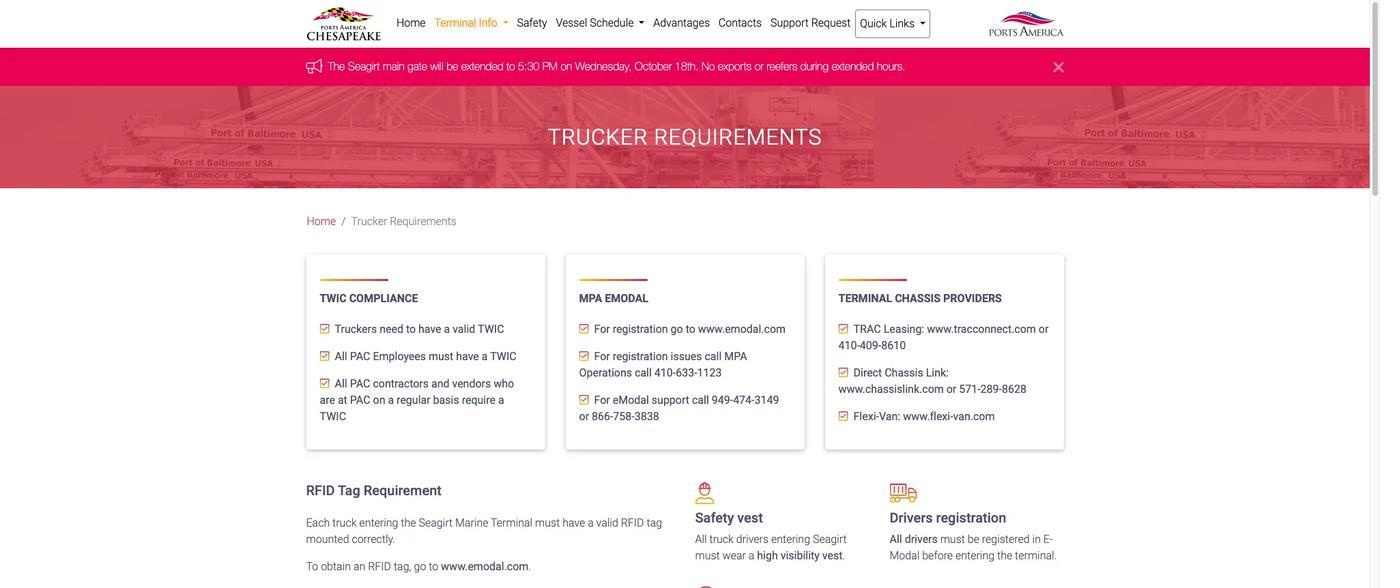 Task type: vqa. For each thing, say whether or not it's contained in the screenshot.
the rightmost the |
no



Task type: locate. For each thing, give the bounding box(es) containing it.
1 horizontal spatial home
[[396, 16, 426, 29]]

1 vertical spatial www.emodal.com link
[[441, 561, 529, 574]]

www.emodal.com
[[698, 323, 786, 336], [441, 561, 529, 574]]

1 vertical spatial rfid
[[621, 517, 644, 530]]

2 horizontal spatial entering
[[956, 550, 995, 563]]

18th.
[[675, 60, 699, 73]]

1 vertical spatial for
[[594, 350, 610, 363]]

2 vertical spatial seagirt
[[813, 533, 847, 546]]

are
[[320, 394, 335, 407]]

registration up operations
[[613, 350, 668, 363]]

0 vertical spatial trucker requirements
[[548, 124, 822, 150]]

vessel schedule
[[556, 16, 636, 29]]

pac left contractors
[[350, 378, 370, 391]]

0 horizontal spatial www.emodal.com link
[[441, 561, 529, 574]]

www.chassislink.com link
[[839, 383, 944, 396]]

0 vertical spatial seagirt
[[348, 60, 380, 73]]

0 vertical spatial trucker
[[548, 124, 648, 150]]

seagirt left marine
[[419, 517, 453, 530]]

410-633-1123
[[654, 367, 722, 380]]

1 horizontal spatial drivers
[[905, 533, 938, 546]]

seagirt inside each truck entering the seagirt marine terminal must have a valid rfid tag mounted correctly.
[[419, 517, 453, 530]]

2 pac from the top
[[350, 378, 370, 391]]

0 vertical spatial valid
[[453, 323, 475, 336]]

the seagirt main gate will be extended to 5:30 pm on wednesday, october 18th.  no exports or reefers during extended hours. link
[[328, 60, 905, 73]]

check square image down operations
[[579, 395, 589, 406]]

truck up mounted at the bottom left
[[332, 517, 357, 530]]

0 vertical spatial for
[[594, 323, 610, 336]]

1 vertical spatial go
[[414, 561, 426, 574]]

1 vertical spatial 410-
[[654, 367, 676, 380]]

advantages
[[653, 16, 710, 29]]

must inside each truck entering the seagirt marine terminal must have a valid rfid tag mounted correctly.
[[535, 517, 560, 530]]

1 vertical spatial valid
[[596, 517, 618, 530]]

0 vertical spatial emodal
[[605, 292, 648, 305]]

1 vertical spatial pac
[[350, 378, 370, 391]]

entering up "visibility"
[[771, 533, 810, 546]]

2 vertical spatial pac
[[350, 394, 370, 407]]

to right tag,
[[429, 561, 438, 574]]

0 vertical spatial safety
[[517, 16, 547, 29]]

vest up all truck drivers entering seagirt must wear a
[[737, 510, 763, 527]]

to up issues
[[686, 323, 695, 336]]

1 vertical spatial registration
[[613, 350, 668, 363]]

pm
[[542, 60, 558, 73]]

drivers up before
[[905, 533, 938, 546]]

2 vertical spatial terminal
[[491, 517, 533, 530]]

check square image left direct
[[839, 367, 848, 378]]

a left tag
[[588, 517, 594, 530]]

the inside must be registered in e- modal before entering the terminal.
[[997, 550, 1012, 563]]

must inside all truck drivers entering seagirt must wear a
[[695, 550, 720, 563]]

extended
[[461, 60, 503, 73], [832, 60, 874, 73]]

obtain
[[321, 561, 351, 574]]

regular
[[397, 394, 430, 407]]

289-
[[981, 383, 1002, 396]]

registration for for registration issues call mpa operations call
[[613, 350, 668, 363]]

all inside all pac contractors and vendors who are at pac on a regular basis require a twic
[[335, 378, 347, 391]]

a up 'all pac employees must have a twic'
[[444, 323, 450, 336]]

all truck drivers entering seagirt must wear a
[[695, 533, 847, 563]]

seagirt for each
[[419, 517, 453, 530]]

0 vertical spatial home
[[396, 16, 426, 29]]

0 horizontal spatial extended
[[461, 60, 503, 73]]

registration down mpa emodal in the left of the page
[[613, 323, 668, 336]]

0 horizontal spatial home
[[307, 215, 336, 228]]

seagirt for all
[[813, 533, 847, 546]]

check square image left 'truckers'
[[320, 324, 329, 335]]

check square image up are
[[320, 378, 329, 389]]

seagirt inside all truck drivers entering seagirt must wear a
[[813, 533, 847, 546]]

0 horizontal spatial drivers
[[736, 533, 769, 546]]

check square image
[[320, 324, 329, 335], [839, 324, 848, 335], [579, 351, 589, 362], [320, 378, 329, 389], [579, 395, 589, 406]]

1 drivers from the left
[[736, 533, 769, 546]]

rfid inside each truck entering the seagirt marine terminal must have a valid rfid tag mounted correctly.
[[621, 517, 644, 530]]

to right need
[[406, 323, 416, 336]]

during
[[800, 60, 829, 73]]

seagirt inside alert
[[348, 60, 380, 73]]

drivers inside all truck drivers entering seagirt must wear a
[[736, 533, 769, 546]]

2 horizontal spatial seagirt
[[813, 533, 847, 546]]

compliance
[[349, 292, 418, 305]]

410- down issues
[[654, 367, 676, 380]]

emodal for for
[[613, 394, 649, 407]]

check square image for trac leasing:
[[839, 324, 848, 335]]

for registration go to www.emodal.com
[[594, 323, 786, 336]]

0 horizontal spatial requirements
[[390, 215, 457, 228]]

. down each truck entering the seagirt marine terminal must have a valid rfid tag mounted correctly.
[[529, 561, 531, 574]]

check square image for flexi-van:
[[839, 411, 848, 422]]

3 pac from the top
[[350, 394, 370, 407]]

all down 'truckers'
[[335, 350, 347, 363]]

for up operations
[[594, 350, 610, 363]]

entering inside all truck drivers entering seagirt must wear a
[[771, 533, 810, 546]]

1 horizontal spatial trucker requirements
[[548, 124, 822, 150]]

pac down 'truckers'
[[350, 350, 370, 363]]

extended down info
[[461, 60, 503, 73]]

0 vertical spatial rfid
[[306, 483, 335, 499]]

the down registered
[[997, 550, 1012, 563]]

1 horizontal spatial 410-
[[839, 340, 860, 352]]

2 vertical spatial entering
[[956, 550, 995, 563]]

0 vertical spatial terminal
[[434, 16, 476, 29]]

bullhorn image
[[306, 59, 328, 74]]

www.flexi-
[[903, 410, 953, 423]]

1 horizontal spatial terminal
[[491, 517, 533, 530]]

trucker requirements
[[548, 124, 822, 150], [351, 215, 457, 228]]

valid left tag
[[596, 517, 618, 530]]

home inside home link
[[396, 16, 426, 29]]

tag
[[338, 483, 360, 499]]

go right tag,
[[414, 561, 426, 574]]

for
[[594, 323, 610, 336], [594, 350, 610, 363], [594, 394, 610, 407]]

check square image down mpa emodal in the left of the page
[[579, 324, 589, 335]]

call left the 949-
[[692, 394, 709, 407]]

the down requirement
[[401, 517, 416, 530]]

check square image for all pac contractors and vendors who are at pac on a regular basis require a twic
[[320, 378, 329, 389]]

2 horizontal spatial have
[[563, 517, 585, 530]]

be left registered
[[968, 533, 979, 546]]

0 vertical spatial go
[[671, 323, 683, 336]]

1 horizontal spatial safety
[[695, 510, 734, 527]]

reefers
[[767, 60, 797, 73]]

safety link
[[513, 10, 552, 37]]

call for support
[[692, 394, 709, 407]]

for up 866- on the bottom left
[[594, 394, 610, 407]]

call for issues
[[705, 350, 722, 363]]

www.emodal.com down each truck entering the seagirt marine terminal must have a valid rfid tag mounted correctly.
[[441, 561, 529, 574]]

entering up correctly.
[[359, 517, 398, 530]]

1 horizontal spatial entering
[[771, 533, 810, 546]]

0 vertical spatial on
[[561, 60, 572, 73]]

on
[[561, 60, 572, 73], [373, 394, 385, 407]]

be
[[447, 60, 458, 73], [968, 533, 979, 546]]

0 horizontal spatial be
[[447, 60, 458, 73]]

2 horizontal spatial rfid
[[621, 517, 644, 530]]

for for for emodal support call 949-474-3149 or 866-758-3838
[[594, 394, 610, 407]]

0 vertical spatial entering
[[359, 517, 398, 530]]

requirements
[[654, 124, 822, 150], [390, 215, 457, 228]]

to
[[507, 60, 515, 73], [406, 323, 416, 336], [686, 323, 695, 336], [429, 561, 438, 574]]

1 vertical spatial seagirt
[[419, 517, 453, 530]]

contacts link
[[714, 10, 766, 37]]

request
[[811, 16, 851, 29]]

seagirt right the
[[348, 60, 380, 73]]

providers
[[943, 292, 1002, 305]]

all drivers
[[890, 533, 938, 546]]

seagirt up high visibility vest .
[[813, 533, 847, 546]]

0 vertical spatial pac
[[350, 350, 370, 363]]

leasing:
[[884, 323, 924, 336]]

hours.
[[877, 60, 905, 73]]

1 vertical spatial terminal
[[839, 292, 892, 305]]

entering down registered
[[956, 550, 995, 563]]

mpa
[[579, 292, 602, 305], [724, 350, 747, 363]]

2 vertical spatial have
[[563, 517, 585, 530]]

call right operations
[[635, 367, 652, 380]]

0 horizontal spatial entering
[[359, 517, 398, 530]]

flexi-van: www.flexi-van.com
[[854, 410, 995, 423]]

drivers registration
[[890, 510, 1006, 527]]

. right "visibility"
[[843, 550, 845, 563]]

trac
[[854, 323, 881, 336]]

check square image for for registration go to
[[579, 324, 589, 335]]

exports
[[718, 60, 752, 73]]

october
[[635, 60, 672, 73]]

410- down trac
[[839, 340, 860, 352]]

issues
[[671, 350, 702, 363]]

on down contractors
[[373, 394, 385, 407]]

0 horizontal spatial seagirt
[[348, 60, 380, 73]]

must inside must be registered in e- modal before entering the terminal.
[[940, 533, 965, 546]]

be inside must be registered in e- modal before entering the terminal.
[[968, 533, 979, 546]]

on right pm
[[561, 60, 572, 73]]

require
[[462, 394, 495, 407]]

truck inside all truck drivers entering seagirt must wear a
[[710, 533, 734, 546]]

valid inside each truck entering the seagirt marine terminal must have a valid rfid tag mounted correctly.
[[596, 517, 618, 530]]

all inside all truck drivers entering seagirt must wear a
[[695, 533, 707, 546]]

1 pac from the top
[[350, 350, 370, 363]]

1 vertical spatial on
[[373, 394, 385, 407]]

call up 1123
[[705, 350, 722, 363]]

or right www.tracconnect.com link
[[1039, 323, 1049, 336]]

twic inside all pac contractors and vendors who are at pac on a regular basis require a twic
[[320, 410, 346, 423]]

safety for safety vest
[[695, 510, 734, 527]]

0 horizontal spatial trucker requirements
[[351, 215, 457, 228]]

tag
[[647, 517, 662, 530]]

all up at at left bottom
[[335, 378, 347, 391]]

direct chassis link: www.chassislink.com or 571-289-8628
[[839, 367, 1027, 396]]

0 vertical spatial truck
[[332, 517, 357, 530]]

trucker
[[548, 124, 648, 150], [351, 215, 387, 228]]

0 horizontal spatial have
[[418, 323, 441, 336]]

schedule
[[590, 16, 634, 29]]

terminal.
[[1015, 550, 1057, 563]]

1 horizontal spatial trucker
[[548, 124, 648, 150]]

links
[[890, 17, 915, 30]]

0 vertical spatial www.emodal.com link
[[698, 323, 786, 336]]

extended right the during
[[832, 60, 874, 73]]

0 vertical spatial the
[[401, 517, 416, 530]]

emodal inside for emodal support call 949-474-3149 or 866-758-3838
[[613, 394, 649, 407]]

truck inside each truck entering the seagirt marine terminal must have a valid rfid tag mounted correctly.
[[332, 517, 357, 530]]

1 horizontal spatial be
[[968, 533, 979, 546]]

for for for registration issues call mpa operations call
[[594, 350, 610, 363]]

go
[[671, 323, 683, 336], [414, 561, 426, 574]]

safety left vessel
[[517, 16, 547, 29]]

terminal up trac
[[839, 292, 892, 305]]

emodal
[[605, 292, 648, 305], [613, 394, 649, 407]]

1 horizontal spatial seagirt
[[419, 517, 453, 530]]

be inside alert
[[447, 60, 458, 73]]

tag,
[[394, 561, 411, 574]]

or left reefers
[[755, 60, 764, 73]]

an
[[354, 561, 365, 574]]

check square image
[[579, 324, 589, 335], [320, 351, 329, 362], [839, 367, 848, 378], [839, 411, 848, 422]]

drivers up the high in the bottom of the page
[[736, 533, 769, 546]]

safety up wear
[[695, 510, 734, 527]]

check square image for all pac employees must have a twic
[[320, 351, 329, 362]]

truck up wear
[[710, 533, 734, 546]]

safety vest
[[695, 510, 763, 527]]

0 horizontal spatial valid
[[453, 323, 475, 336]]

0 horizontal spatial vest
[[737, 510, 763, 527]]

or inside alert
[[755, 60, 764, 73]]

1 vertical spatial entering
[[771, 533, 810, 546]]

go up issues
[[671, 323, 683, 336]]

0 horizontal spatial go
[[414, 561, 426, 574]]

0 vertical spatial registration
[[613, 323, 668, 336]]

www.emodal.com link up 1123
[[698, 323, 786, 336]]

terminal
[[434, 16, 476, 29], [839, 292, 892, 305], [491, 517, 533, 530]]

pac right at at left bottom
[[350, 394, 370, 407]]

0 horizontal spatial truck
[[332, 517, 357, 530]]

to obtain an rfid tag, go to www.emodal.com .
[[306, 561, 531, 574]]

0 vertical spatial have
[[418, 323, 441, 336]]

correctly.
[[352, 533, 395, 546]]

terminal right marine
[[491, 517, 533, 530]]

0 horizontal spatial the
[[401, 517, 416, 530]]

0 vertical spatial 410-
[[839, 340, 860, 352]]

or left 866- on the bottom left
[[579, 410, 589, 423]]

check square image up operations
[[579, 351, 589, 362]]

registration for drivers registration
[[936, 510, 1006, 527]]

registration
[[613, 323, 668, 336], [613, 350, 668, 363], [936, 510, 1006, 527]]

0 horizontal spatial safety
[[517, 16, 547, 29]]

check square image up are
[[320, 351, 329, 362]]

rfid
[[306, 483, 335, 499], [621, 517, 644, 530], [368, 561, 391, 574]]

all for all drivers
[[890, 533, 902, 546]]

www.emodal.com link
[[698, 323, 786, 336], [441, 561, 529, 574]]

call inside for emodal support call 949-474-3149 or 866-758-3838
[[692, 394, 709, 407]]

for inside for registration issues call mpa operations call
[[594, 350, 610, 363]]

0 vertical spatial requirements
[[654, 124, 822, 150]]

to left 5:30
[[507, 60, 515, 73]]

www.emodal.com link down each truck entering the seagirt marine terminal must have a valid rfid tag mounted correctly.
[[441, 561, 529, 574]]

be right will
[[447, 60, 458, 73]]

registration inside for registration issues call mpa operations call
[[613, 350, 668, 363]]

vest right "visibility"
[[822, 550, 843, 563]]

0 vertical spatial call
[[705, 350, 722, 363]]

or inside direct chassis link: www.chassislink.com or 571-289-8628
[[947, 383, 956, 396]]

info
[[479, 16, 497, 29]]

0 vertical spatial chassis
[[895, 292, 941, 305]]

check square image left trac
[[839, 324, 848, 335]]

1 horizontal spatial valid
[[596, 517, 618, 530]]

valid up 'all pac employees must have a twic'
[[453, 323, 475, 336]]

visibility
[[781, 550, 820, 563]]

all down safety vest at the bottom of page
[[695, 533, 707, 546]]

modal
[[890, 550, 920, 563]]

1 vertical spatial requirements
[[390, 215, 457, 228]]

chassis up leasing:
[[895, 292, 941, 305]]

a left the high in the bottom of the page
[[749, 550, 754, 563]]

a down contractors
[[388, 394, 394, 407]]

1 vertical spatial be
[[968, 533, 979, 546]]

0 horizontal spatial on
[[373, 394, 385, 407]]

1 horizontal spatial have
[[456, 350, 479, 363]]

3 for from the top
[[594, 394, 610, 407]]

1 for from the top
[[594, 323, 610, 336]]

0 horizontal spatial terminal
[[434, 16, 476, 29]]

1 vertical spatial emodal
[[613, 394, 649, 407]]

1 horizontal spatial www.emodal.com link
[[698, 323, 786, 336]]

all up modal
[[890, 533, 902, 546]]

check square image left flexi-
[[839, 411, 848, 422]]

the seagirt main gate will be extended to 5:30 pm on wednesday, october 18th.  no exports or reefers during extended hours.
[[328, 60, 905, 73]]

registration up must be registered in e- modal before entering the terminal.
[[936, 510, 1006, 527]]

all pac employees must have a twic
[[335, 350, 517, 363]]

5:30
[[518, 60, 539, 73]]

0 horizontal spatial www.emodal.com
[[441, 561, 529, 574]]

valid
[[453, 323, 475, 336], [596, 517, 618, 530]]

1 vertical spatial home link
[[307, 214, 336, 230]]

terminal left info
[[434, 16, 476, 29]]

on inside all pac contractors and vendors who are at pac on a regular basis require a twic
[[373, 394, 385, 407]]

0 horizontal spatial mpa
[[579, 292, 602, 305]]

2 extended from the left
[[832, 60, 874, 73]]

wednesday,
[[575, 60, 632, 73]]

for down mpa emodal in the left of the page
[[594, 323, 610, 336]]

1 horizontal spatial requirements
[[654, 124, 822, 150]]

home
[[396, 16, 426, 29], [307, 215, 336, 228]]

1 vertical spatial safety
[[695, 510, 734, 527]]

1 vertical spatial truck
[[710, 533, 734, 546]]

chassis inside direct chassis link: www.chassislink.com or 571-289-8628
[[885, 367, 923, 380]]

close image
[[1054, 59, 1064, 75]]

chassis up www.chassislink.com
[[885, 367, 923, 380]]

1 horizontal spatial mpa
[[724, 350, 747, 363]]

van:
[[879, 410, 900, 423]]

or left 571-
[[947, 383, 956, 396]]

0 vertical spatial mpa
[[579, 292, 602, 305]]

for inside for emodal support call 949-474-3149 or 866-758-3838
[[594, 394, 610, 407]]

949-
[[712, 394, 733, 407]]

www.emodal.com up 1123
[[698, 323, 786, 336]]

2 vertical spatial for
[[594, 394, 610, 407]]

2 for from the top
[[594, 350, 610, 363]]

0 horizontal spatial trucker
[[351, 215, 387, 228]]

drivers
[[890, 510, 933, 527]]



Task type: describe. For each thing, give the bounding box(es) containing it.
terminal info link
[[430, 10, 513, 37]]

the seagirt main gate will be extended to 5:30 pm on wednesday, october 18th.  no exports or reefers during extended hours. alert
[[0, 48, 1370, 86]]

949-474-3149 link
[[712, 394, 779, 407]]

a up vendors
[[482, 350, 488, 363]]

high
[[757, 550, 778, 563]]

mpa emodal
[[579, 292, 648, 305]]

0 horizontal spatial rfid
[[306, 483, 335, 499]]

will
[[430, 60, 443, 73]]

registration for for registration go to www.emodal.com
[[613, 323, 668, 336]]

truck for all
[[710, 533, 734, 546]]

have inside each truck entering the seagirt marine terminal must have a valid rfid tag mounted correctly.
[[563, 517, 585, 530]]

2 drivers from the left
[[905, 533, 938, 546]]

and
[[431, 378, 449, 391]]

check square image for for emodal support call
[[579, 395, 589, 406]]

direct
[[854, 367, 882, 380]]

support
[[652, 394, 689, 407]]

wear
[[723, 550, 746, 563]]

check square image for truckers need to have a valid twic
[[320, 324, 329, 335]]

to inside the seagirt main gate will be extended to 5:30 pm on wednesday, october 18th.  no exports or reefers during extended hours. alert
[[507, 60, 515, 73]]

basis
[[433, 394, 459, 407]]

check square image for direct chassis link:
[[839, 367, 848, 378]]

contacts
[[719, 16, 762, 29]]

410-409-8610 link
[[839, 340, 906, 352]]

1 vertical spatial trucker requirements
[[351, 215, 457, 228]]

1 horizontal spatial www.emodal.com
[[698, 323, 786, 336]]

mpa inside for registration issues call mpa operations call
[[724, 350, 747, 363]]

for registration issues call mpa operations call
[[579, 350, 747, 380]]

marine
[[455, 517, 488, 530]]

or inside trac leasing: www.tracconnect.com or 410-409-8610
[[1039, 323, 1049, 336]]

main
[[383, 60, 405, 73]]

1 vertical spatial call
[[635, 367, 652, 380]]

the
[[328, 60, 345, 73]]

www.chassislink.com
[[839, 383, 944, 396]]

1 horizontal spatial go
[[671, 323, 683, 336]]

0 vertical spatial vest
[[737, 510, 763, 527]]

a inside each truck entering the seagirt marine terminal must have a valid rfid tag mounted correctly.
[[588, 517, 594, 530]]

1 horizontal spatial .
[[843, 550, 845, 563]]

terminal info
[[434, 16, 500, 29]]

3838
[[635, 410, 659, 423]]

0 vertical spatial home link
[[392, 10, 430, 37]]

who
[[494, 378, 514, 391]]

truckers need to have a valid twic
[[335, 323, 504, 336]]

8610
[[881, 340, 906, 352]]

all for all pac employees must have a twic
[[335, 350, 347, 363]]

home for leftmost home link
[[307, 215, 336, 228]]

410- inside trac leasing: www.tracconnect.com or 410-409-8610
[[839, 340, 860, 352]]

gate
[[408, 60, 427, 73]]

a down 'who'
[[498, 394, 504, 407]]

entering inside each truck entering the seagirt marine terminal must have a valid rfid tag mounted correctly.
[[359, 517, 398, 530]]

1 horizontal spatial vest
[[822, 550, 843, 563]]

for for for registration go to www.emodal.com
[[594, 323, 610, 336]]

no
[[702, 60, 715, 73]]

866-
[[592, 410, 613, 423]]

at
[[338, 394, 347, 407]]

all for all pac contractors and vendors who are at pac on a regular basis require a twic
[[335, 378, 347, 391]]

571-
[[959, 383, 981, 396]]

on inside the seagirt main gate will be extended to 5:30 pm on wednesday, october 18th.  no exports or reefers during extended hours. alert
[[561, 60, 572, 73]]

quick
[[860, 17, 887, 30]]

terminal for terminal chassis providers
[[839, 292, 892, 305]]

employees
[[373, 350, 426, 363]]

chassis for providers
[[895, 292, 941, 305]]

all for all truck drivers entering seagirt must wear a
[[695, 533, 707, 546]]

1 vertical spatial www.emodal.com
[[441, 561, 529, 574]]

truck for each
[[332, 517, 357, 530]]

terminal chassis providers
[[839, 292, 1002, 305]]

vendors
[[452, 378, 491, 391]]

410-633-1123 link
[[654, 367, 722, 380]]

www.tracconnect.com
[[927, 323, 1036, 336]]

quick links link
[[855, 10, 931, 38]]

all pac contractors and vendors who are at pac on a regular basis require a twic
[[320, 378, 514, 423]]

571-289-8628 link
[[959, 383, 1027, 396]]

truckers
[[335, 323, 377, 336]]

mounted
[[306, 533, 349, 546]]

or inside for emodal support call 949-474-3149 or 866-758-3838
[[579, 410, 589, 423]]

vessel
[[556, 16, 587, 29]]

need
[[380, 323, 403, 336]]

emodal for mpa
[[605, 292, 648, 305]]

link:
[[926, 367, 949, 380]]

each truck entering the seagirt marine terminal must have a valid rfid tag mounted correctly.
[[306, 517, 662, 546]]

1 vertical spatial trucker
[[351, 215, 387, 228]]

entering inside must be registered in e- modal before entering the terminal.
[[956, 550, 995, 563]]

the inside each truck entering the seagirt marine terminal must have a valid rfid tag mounted correctly.
[[401, 517, 416, 530]]

pac for contractors
[[350, 378, 370, 391]]

1 extended from the left
[[461, 60, 503, 73]]

474-
[[733, 394, 755, 407]]

vessel schedule link
[[552, 10, 649, 37]]

support request
[[771, 16, 851, 29]]

operations
[[579, 367, 632, 380]]

support request link
[[766, 10, 855, 37]]

terminal for terminal info
[[434, 16, 476, 29]]

409-
[[860, 340, 881, 352]]

flexi-
[[854, 410, 879, 423]]

to
[[306, 561, 318, 574]]

1123
[[697, 367, 722, 380]]

0 horizontal spatial 410-
[[654, 367, 676, 380]]

must be registered in e- modal before entering the terminal.
[[890, 533, 1057, 563]]

check square image for for registration issues call mpa operations call
[[579, 351, 589, 362]]

e-
[[1044, 533, 1053, 546]]

0 horizontal spatial .
[[529, 561, 531, 574]]

2 vertical spatial rfid
[[368, 561, 391, 574]]

chassis for link:
[[885, 367, 923, 380]]

a inside all truck drivers entering seagirt must wear a
[[749, 550, 754, 563]]

van.com
[[953, 410, 995, 423]]

terminal inside each truck entering the seagirt marine terminal must have a valid rfid tag mounted correctly.
[[491, 517, 533, 530]]

for emodal support call 949-474-3149 or 866-758-3838
[[579, 394, 779, 423]]

0 horizontal spatial home link
[[307, 214, 336, 230]]

pac for employees
[[350, 350, 370, 363]]

8628
[[1002, 383, 1027, 396]]

home for home link to the top
[[396, 16, 426, 29]]

rfid tag requirement
[[306, 483, 442, 499]]

before
[[922, 550, 953, 563]]

registered
[[982, 533, 1030, 546]]

866-758-3838 link
[[592, 410, 659, 423]]

quick links
[[860, 17, 917, 30]]

www.flexi-van.com link
[[903, 410, 995, 423]]

requirement
[[364, 483, 442, 499]]

www.tracconnect.com link
[[927, 323, 1036, 336]]

safety for safety
[[517, 16, 547, 29]]

support
[[771, 16, 809, 29]]



